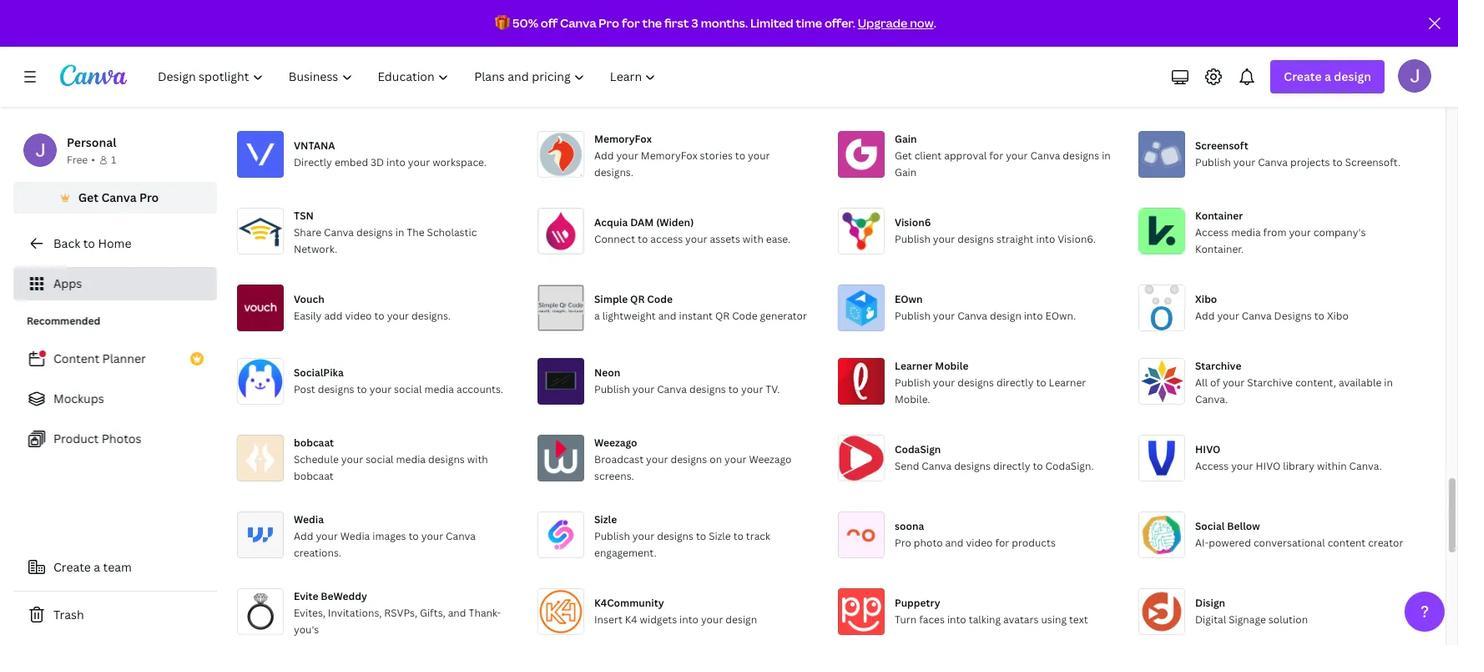 Task type: locate. For each thing, give the bounding box(es) containing it.
for left products
[[995, 536, 1010, 550]]

memoryfox
[[594, 132, 652, 146], [641, 149, 698, 163]]

and right photo
[[945, 536, 964, 550]]

wedia up "creations."
[[294, 513, 324, 527]]

connect
[[594, 232, 635, 246]]

upgrade
[[858, 15, 908, 31]]

video inside soona pro photo and video for products
[[966, 536, 993, 550]]

publish inside "sizle publish your designs to sizle to track engagement."
[[594, 529, 630, 543]]

digital
[[1195, 613, 1226, 627]]

a inside button
[[94, 559, 100, 575]]

0 vertical spatial bobcaat
[[294, 436, 334, 450]]

your right widgets
[[701, 613, 723, 627]]

0 vertical spatial sizle
[[594, 513, 617, 527]]

🎁
[[495, 15, 510, 31]]

1 horizontal spatial hivo
[[1256, 459, 1281, 473]]

0 vertical spatial access
[[1195, 225, 1229, 240]]

2 vertical spatial a
[[94, 559, 100, 575]]

memoryfox add your memoryfox stories to your designs.
[[594, 132, 770, 179]]

and inside evite beweddy evites, invitations, rsvps, gifts, and thank- you's
[[448, 606, 466, 620]]

1 horizontal spatial social
[[394, 382, 422, 397]]

0 vertical spatial gain
[[895, 132, 917, 146]]

media left accounts.
[[424, 382, 454, 397]]

social inside socialpika post designs to your social media accounts.
[[394, 382, 422, 397]]

faces
[[919, 613, 945, 627]]

0 vertical spatial a
[[1325, 68, 1331, 84]]

your right of
[[1223, 376, 1245, 390]]

create inside dropdown button
[[1284, 68, 1322, 84]]

2 horizontal spatial in
[[1384, 376, 1393, 390]]

to
[[735, 149, 746, 163], [1333, 155, 1343, 169], [638, 232, 648, 246], [83, 235, 95, 251], [374, 309, 385, 323], [1315, 309, 1325, 323], [1036, 376, 1047, 390], [357, 382, 367, 397], [729, 382, 739, 397], [1033, 459, 1043, 473], [409, 529, 419, 543], [696, 529, 706, 543], [733, 529, 744, 543]]

pro left the
[[599, 15, 619, 31]]

1 horizontal spatial add
[[594, 149, 614, 163]]

1 access from the top
[[1195, 225, 1229, 240]]

mobile.
[[895, 392, 930, 407]]

and right gifts,
[[448, 606, 466, 620]]

canva right approval
[[1031, 149, 1061, 163]]

0 horizontal spatial add
[[294, 529, 313, 543]]

your inside vntana directly embed 3d into your workspace.
[[408, 155, 430, 169]]

0 horizontal spatial designs.
[[412, 309, 451, 323]]

add inside the xibo add your canva designs to xibo
[[1195, 309, 1215, 323]]

2 vertical spatial design
[[726, 613, 757, 627]]

1 horizontal spatial design
[[990, 309, 1022, 323]]

to inside socialpika post designs to your social media accounts.
[[357, 382, 367, 397]]

1 vertical spatial get
[[78, 189, 99, 205]]

1 vertical spatial directly
[[993, 459, 1030, 473]]

1 horizontal spatial create
[[1284, 68, 1322, 84]]

0 vertical spatial starchive
[[1195, 359, 1242, 373]]

time
[[796, 15, 822, 31]]

0 vertical spatial designs.
[[594, 165, 633, 179]]

2 access from the top
[[1195, 459, 1229, 473]]

screensoft
[[1195, 139, 1249, 153]]

add for add your canva designs to xibo
[[1195, 309, 1215, 323]]

1 vertical spatial with
[[467, 452, 488, 467]]

1 horizontal spatial designs.
[[594, 165, 633, 179]]

create
[[1284, 68, 1322, 84], [53, 559, 91, 575]]

2 vertical spatial media
[[396, 452, 426, 467]]

wedia left images
[[340, 529, 370, 543]]

🎁 50% off canva pro for the first 3 months. limited time offer. upgrade now .
[[495, 15, 937, 31]]

designs inside tsn share canva designs in the scholastic network.
[[356, 225, 393, 240]]

0 vertical spatial video
[[345, 309, 372, 323]]

with inside bobcaat schedule your social media designs with bobcaat
[[467, 452, 488, 467]]

into
[[387, 155, 406, 169], [1036, 232, 1055, 246], [1024, 309, 1043, 323], [680, 613, 699, 627], [947, 613, 966, 627]]

50%
[[512, 15, 538, 31]]

media down socialpika post designs to your social media accounts.
[[396, 452, 426, 467]]

0 horizontal spatial xibo
[[1195, 292, 1217, 306]]

publish inside neon publish your canva designs to your tv.
[[594, 382, 630, 397]]

evite
[[294, 589, 318, 604]]

canva inside the "codasign send canva designs directly to codasign."
[[922, 459, 952, 473]]

signage
[[1229, 613, 1266, 627]]

pro
[[599, 15, 619, 31], [139, 189, 159, 205], [895, 536, 911, 550]]

0 vertical spatial social
[[394, 382, 422, 397]]

ai-
[[1195, 536, 1209, 550]]

your right stories
[[748, 149, 770, 163]]

for right approval
[[989, 149, 1004, 163]]

1 horizontal spatial learner
[[1049, 376, 1086, 390]]

create up screensoft publish your canva projects to screensoft.
[[1284, 68, 1322, 84]]

in inside the gain get client approval for your canva designs in gain
[[1102, 149, 1111, 163]]

1 horizontal spatial and
[[658, 309, 677, 323]]

canva down 1 at the top left
[[101, 189, 137, 205]]

1 vertical spatial social
[[366, 452, 394, 467]]

free •
[[67, 153, 95, 167]]

publish inside eown publish your canva design into eown.
[[895, 309, 931, 323]]

bellow
[[1227, 519, 1260, 533]]

0 vertical spatial design
[[1334, 68, 1372, 84]]

content planner
[[53, 351, 146, 366]]

0 horizontal spatial code
[[647, 292, 673, 306]]

weezago up broadcast on the left
[[594, 436, 637, 450]]

recommended
[[27, 314, 100, 328]]

1 horizontal spatial weezago
[[749, 452, 792, 467]]

canva. inside hivo access your hivo library within canva.
[[1349, 459, 1382, 473]]

media left from
[[1231, 225, 1261, 240]]

add up acquia
[[594, 149, 614, 163]]

directly
[[997, 376, 1034, 390], [993, 459, 1030, 473]]

1 vertical spatial for
[[989, 149, 1004, 163]]

design inside 'create a design' dropdown button
[[1334, 68, 1372, 84]]

design right widgets
[[726, 613, 757, 627]]

months.
[[701, 15, 748, 31]]

video inside vouch easily add video to your designs.
[[345, 309, 372, 323]]

0 vertical spatial pro
[[599, 15, 619, 31]]

your inside starchive all of your starchive content, available in canva.
[[1223, 376, 1245, 390]]

directly up the "codasign send canva designs directly to codasign."
[[997, 376, 1034, 390]]

k4community insert k4 widgets into your design
[[594, 596, 757, 627]]

0 horizontal spatial starchive
[[1195, 359, 1242, 373]]

products
[[1012, 536, 1056, 550]]

your right images
[[421, 529, 443, 543]]

canva down codasign
[[922, 459, 952, 473]]

1 vertical spatial media
[[424, 382, 454, 397]]

design left jacob simon icon
[[1334, 68, 1372, 84]]

1 vertical spatial code
[[732, 309, 758, 323]]

sizle left track
[[709, 529, 731, 543]]

your left designs
[[1217, 309, 1240, 323]]

canva left projects
[[1258, 155, 1288, 169]]

publish up engagement. on the left
[[594, 529, 630, 543]]

starchive up of
[[1195, 359, 1242, 373]]

your inside the gain get client approval for your canva designs in gain
[[1006, 149, 1028, 163]]

2 vertical spatial and
[[448, 606, 466, 620]]

your up bobcaat schedule your social media designs with bobcaat
[[370, 382, 392, 397]]

your left library
[[1231, 459, 1253, 473]]

2 vertical spatial for
[[995, 536, 1010, 550]]

0 horizontal spatial video
[[345, 309, 372, 323]]

with left ease.
[[743, 232, 764, 246]]

apps
[[53, 275, 82, 291]]

your up mobile
[[933, 309, 955, 323]]

a down simple
[[594, 309, 600, 323]]

your inside vouch easily add video to your designs.
[[387, 309, 409, 323]]

0 horizontal spatial in
[[395, 225, 404, 240]]

the
[[407, 225, 425, 240]]

0 vertical spatial create
[[1284, 68, 1322, 84]]

invitations,
[[328, 606, 382, 620]]

gain up client
[[895, 132, 917, 146]]

publish down neon
[[594, 382, 630, 397]]

0 horizontal spatial and
[[448, 606, 466, 620]]

0 horizontal spatial create
[[53, 559, 91, 575]]

2 horizontal spatial a
[[1325, 68, 1331, 84]]

2 vertical spatial add
[[294, 529, 313, 543]]

1 vertical spatial video
[[966, 536, 993, 550]]

create left team
[[53, 559, 91, 575]]

1 vertical spatial in
[[395, 225, 404, 240]]

social inside bobcaat schedule your social media designs with bobcaat
[[366, 452, 394, 467]]

directly left codasign.
[[993, 459, 1030, 473]]

publish down screensoft
[[1195, 155, 1231, 169]]

1 horizontal spatial qr
[[715, 309, 730, 323]]

0 vertical spatial with
[[743, 232, 764, 246]]

to inside vouch easily add video to your designs.
[[374, 309, 385, 323]]

trash
[[53, 607, 84, 623]]

evite beweddy evites, invitations, rsvps, gifts, and thank- you's
[[294, 589, 501, 637]]

code up lightweight
[[647, 292, 673, 306]]

0 vertical spatial learner
[[895, 359, 933, 373]]

publish up mobile.
[[895, 376, 931, 390]]

create for create a design
[[1284, 68, 1322, 84]]

back to home
[[53, 235, 131, 251]]

video right add
[[345, 309, 372, 323]]

starchive left content,
[[1247, 376, 1293, 390]]

your down mobile
[[933, 376, 955, 390]]

2 horizontal spatial pro
[[895, 536, 911, 550]]

for inside soona pro photo and video for products
[[995, 536, 1010, 550]]

designs inside neon publish your canva designs to your tv.
[[689, 382, 726, 397]]

your down (widen)
[[685, 232, 708, 246]]

0 horizontal spatial canva.
[[1195, 392, 1228, 407]]

1 vertical spatial access
[[1195, 459, 1229, 473]]

social left accounts.
[[394, 382, 422, 397]]

social
[[1195, 519, 1225, 533]]

canva inside the xibo add your canva designs to xibo
[[1242, 309, 1272, 323]]

2 vertical spatial in
[[1384, 376, 1393, 390]]

0 horizontal spatial a
[[94, 559, 100, 575]]

for for pro
[[622, 15, 640, 31]]

your down screensoft
[[1234, 155, 1256, 169]]

get inside the gain get client approval for your canva designs in gain
[[895, 149, 912, 163]]

list
[[13, 342, 217, 456]]

1 vertical spatial create
[[53, 559, 91, 575]]

planner
[[102, 351, 146, 366]]

social right schedule
[[366, 452, 394, 467]]

0 vertical spatial canva.
[[1195, 392, 1228, 407]]

get left client
[[895, 149, 912, 163]]

0 horizontal spatial social
[[366, 452, 394, 467]]

media inside socialpika post designs to your social media accounts.
[[424, 382, 454, 397]]

for left the
[[622, 15, 640, 31]]

add up "creations."
[[294, 529, 313, 543]]

a inside dropdown button
[[1325, 68, 1331, 84]]

publish inside screensoft publish your canva projects to screensoft.
[[1195, 155, 1231, 169]]

canva
[[560, 15, 596, 31], [1031, 149, 1061, 163], [1258, 155, 1288, 169], [101, 189, 137, 205], [324, 225, 354, 240], [958, 309, 988, 323], [1242, 309, 1272, 323], [657, 382, 687, 397], [922, 459, 952, 473], [446, 529, 476, 543]]

hivo
[[1195, 442, 1221, 457], [1256, 459, 1281, 473]]

a for design
[[1325, 68, 1331, 84]]

publish
[[1195, 155, 1231, 169], [895, 232, 931, 246], [895, 309, 931, 323], [895, 376, 931, 390], [594, 382, 630, 397], [594, 529, 630, 543]]

0 vertical spatial code
[[647, 292, 673, 306]]

0 vertical spatial qr
[[630, 292, 645, 306]]

canva left designs
[[1242, 309, 1272, 323]]

1 vertical spatial a
[[594, 309, 600, 323]]

to inside acquia dam (widen) connect to access your assets with ease.
[[638, 232, 648, 246]]

weezago right on
[[749, 452, 792, 467]]

into left eown.
[[1024, 309, 1043, 323]]

learner down eown.
[[1049, 376, 1086, 390]]

into right 3d
[[387, 155, 406, 169]]

gain down client
[[895, 165, 917, 179]]

your right schedule
[[341, 452, 363, 467]]

1 horizontal spatial in
[[1102, 149, 1111, 163]]

your inside kontainer access media from your company's kontainer.
[[1289, 225, 1311, 240]]

1 vertical spatial xibo
[[1327, 309, 1349, 323]]

mobile
[[935, 359, 969, 373]]

your right from
[[1289, 225, 1311, 240]]

canva. right within at the bottom right
[[1349, 459, 1382, 473]]

1 horizontal spatial canva.
[[1349, 459, 1382, 473]]

access inside hivo access your hivo library within canva.
[[1195, 459, 1229, 473]]

instant
[[679, 309, 713, 323]]

your inside vision6 publish your designs straight into vision6.
[[933, 232, 955, 246]]

access
[[1195, 225, 1229, 240], [1195, 459, 1229, 473]]

0 vertical spatial add
[[594, 149, 614, 163]]

1 vertical spatial designs.
[[412, 309, 451, 323]]

0 vertical spatial directly
[[997, 376, 1034, 390]]

eown publish your canva design into eown.
[[895, 292, 1076, 323]]

schedule
[[294, 452, 339, 467]]

publish for eown publish your canva design into eown.
[[895, 309, 931, 323]]

to inside wedia add your wedia images to your canva creations.
[[409, 529, 419, 543]]

canva up mobile
[[958, 309, 988, 323]]

1 vertical spatial gain
[[895, 165, 917, 179]]

thank-
[[469, 606, 501, 620]]

content
[[1328, 536, 1366, 550]]

add inside wedia add your wedia images to your canva creations.
[[294, 529, 313, 543]]

(widen)
[[656, 215, 694, 230]]

design left eown.
[[990, 309, 1022, 323]]

for for video
[[995, 536, 1010, 550]]

add
[[594, 149, 614, 163], [1195, 309, 1215, 323], [294, 529, 313, 543]]

network.
[[294, 242, 337, 256]]

designs. up socialpika post designs to your social media accounts.
[[412, 309, 451, 323]]

1 vertical spatial weezago
[[749, 452, 792, 467]]

qr
[[630, 292, 645, 306], [715, 309, 730, 323]]

add inside memoryfox add your memoryfox stories to your designs.
[[594, 149, 614, 163]]

assets
[[710, 232, 740, 246]]

back to home link
[[13, 227, 217, 260]]

hivo left library
[[1256, 459, 1281, 473]]

into right widgets
[[680, 613, 699, 627]]

designs inside "sizle publish your designs to sizle to track engagement."
[[657, 529, 694, 543]]

your left "workspace."
[[408, 155, 430, 169]]

add up all
[[1195, 309, 1215, 323]]

publish down vision6
[[895, 232, 931, 246]]

1 horizontal spatial video
[[966, 536, 993, 550]]

bobcaat up schedule
[[294, 436, 334, 450]]

vision6.
[[1058, 232, 1096, 246]]

designs.
[[594, 165, 633, 179], [412, 309, 451, 323]]

publish for vision6 publish your designs straight into vision6.
[[895, 232, 931, 246]]

2 bobcaat from the top
[[294, 469, 334, 483]]

access up social
[[1195, 459, 1229, 473]]

create inside button
[[53, 559, 91, 575]]

0 horizontal spatial with
[[467, 452, 488, 467]]

canva inside tsn share canva designs in the scholastic network.
[[324, 225, 354, 240]]

canva inside neon publish your canva designs to your tv.
[[657, 382, 687, 397]]

canva right images
[[446, 529, 476, 543]]

media inside bobcaat schedule your social media designs with bobcaat
[[396, 452, 426, 467]]

your inside hivo access your hivo library within canva.
[[1231, 459, 1253, 473]]

hivo down all
[[1195, 442, 1221, 457]]

into inside eown publish your canva design into eown.
[[1024, 309, 1043, 323]]

your right approval
[[1006, 149, 1028, 163]]

learner mobile publish your designs directly to learner mobile.
[[895, 359, 1086, 407]]

1 vertical spatial bobcaat
[[294, 469, 334, 483]]

1 vertical spatial pro
[[139, 189, 159, 205]]

publish down 'eown'
[[895, 309, 931, 323]]

bobcaat
[[294, 436, 334, 450], [294, 469, 334, 483]]

creations.
[[294, 546, 341, 560]]

eown.
[[1046, 309, 1076, 323]]

2 horizontal spatial and
[[945, 536, 964, 550]]

0 vertical spatial and
[[658, 309, 677, 323]]

starchive all of your starchive content, available in canva.
[[1195, 359, 1393, 407]]

2 horizontal spatial design
[[1334, 68, 1372, 84]]

0 vertical spatial wedia
[[294, 513, 324, 527]]

1 vertical spatial canva.
[[1349, 459, 1382, 473]]

broadcast
[[594, 452, 644, 467]]

0 vertical spatial weezago
[[594, 436, 637, 450]]

0 vertical spatial media
[[1231, 225, 1261, 240]]

get down •
[[78, 189, 99, 205]]

starchive
[[1195, 359, 1242, 373], [1247, 376, 1293, 390]]

0 horizontal spatial pro
[[139, 189, 159, 205]]

add for add your wedia images to your canva creations.
[[294, 529, 313, 543]]

1 vertical spatial and
[[945, 536, 964, 550]]

add
[[324, 309, 343, 323]]

create a team
[[53, 559, 132, 575]]

qr up lightweight
[[630, 292, 645, 306]]

your right broadcast on the left
[[646, 452, 668, 467]]

get canva pro button
[[13, 182, 217, 214]]

pro up back to home link on the top left of page
[[139, 189, 159, 205]]

1 horizontal spatial sizle
[[709, 529, 731, 543]]

publish inside learner mobile publish your designs directly to learner mobile.
[[895, 376, 931, 390]]

a left team
[[94, 559, 100, 575]]

socialpika post designs to your social media accounts.
[[294, 366, 503, 397]]

into right straight
[[1036, 232, 1055, 246]]

3
[[691, 15, 699, 31]]

rsvps,
[[384, 606, 417, 620]]

publish inside vision6 publish your designs straight into vision6.
[[895, 232, 931, 246]]

with down accounts.
[[467, 452, 488, 467]]

2 horizontal spatial add
[[1195, 309, 1215, 323]]

vntana
[[294, 139, 335, 153]]

kontainer
[[1195, 209, 1243, 223]]

0 vertical spatial get
[[895, 149, 912, 163]]

designs. up acquia
[[594, 165, 633, 179]]

.
[[934, 15, 937, 31]]

into inside puppetry turn faces into talking avatars using text
[[947, 613, 966, 627]]

1 vertical spatial wedia
[[340, 529, 370, 543]]

neon
[[594, 366, 621, 380]]

canva up weezago broadcast your designs on your weezago screens.
[[657, 382, 687, 397]]

canva up network.
[[324, 225, 354, 240]]

stories
[[700, 149, 733, 163]]

a for team
[[94, 559, 100, 575]]

xibo down kontainer.
[[1195, 292, 1217, 306]]

canva inside screensoft publish your canva projects to screensoft.
[[1258, 155, 1288, 169]]

insert
[[594, 613, 623, 627]]

publish for sizle publish your designs to sizle to track engagement.
[[594, 529, 630, 543]]

canva.
[[1195, 392, 1228, 407], [1349, 459, 1382, 473]]

add for add your memoryfox stories to your designs.
[[594, 149, 614, 163]]

sizle
[[594, 513, 617, 527], [709, 529, 731, 543]]

video right photo
[[966, 536, 993, 550]]

0 vertical spatial memoryfox
[[594, 132, 652, 146]]

2 vertical spatial pro
[[895, 536, 911, 550]]

1 horizontal spatial starchive
[[1247, 376, 1293, 390]]

your right add
[[387, 309, 409, 323]]

designs inside learner mobile publish your designs directly to learner mobile.
[[958, 376, 994, 390]]

your inside acquia dam (widen) connect to access your assets with ease.
[[685, 232, 708, 246]]

code left generator
[[732, 309, 758, 323]]

images
[[373, 529, 406, 543]]

to inside memoryfox add your memoryfox stories to your designs.
[[735, 149, 746, 163]]

design inside k4community insert k4 widgets into your design
[[726, 613, 757, 627]]

your up engagement. on the left
[[633, 529, 655, 543]]

0 horizontal spatial design
[[726, 613, 757, 627]]

within
[[1317, 459, 1347, 473]]

bobcaat down schedule
[[294, 469, 334, 483]]

your up "dam"
[[616, 149, 638, 163]]

sizle up engagement. on the left
[[594, 513, 617, 527]]

into right faces
[[947, 613, 966, 627]]

0 vertical spatial in
[[1102, 149, 1111, 163]]

your up broadcast on the left
[[633, 382, 655, 397]]

1 horizontal spatial with
[[743, 232, 764, 246]]

eown
[[895, 292, 923, 306]]

1 vertical spatial qr
[[715, 309, 730, 323]]

access inside kontainer access media from your company's kontainer.
[[1195, 225, 1229, 240]]

a up screensoft publish your canva projects to screensoft.
[[1325, 68, 1331, 84]]

into inside vntana directly embed 3d into your workspace.
[[387, 155, 406, 169]]

social
[[394, 382, 422, 397], [366, 452, 394, 467]]

pro down soona
[[895, 536, 911, 550]]

solution
[[1269, 613, 1308, 627]]

your left straight
[[933, 232, 955, 246]]



Task type: vqa. For each thing, say whether or not it's contained in the screenshot.
Make a copy button
no



Task type: describe. For each thing, give the bounding box(es) containing it.
off
[[541, 15, 558, 31]]

in inside tsn share canva designs in the scholastic network.
[[395, 225, 404, 240]]

designs inside weezago broadcast your designs on your weezago screens.
[[671, 452, 707, 467]]

tv.
[[766, 382, 780, 397]]

to inside the "codasign send canva designs directly to codasign."
[[1033, 459, 1043, 473]]

1 bobcaat from the top
[[294, 436, 334, 450]]

with inside acquia dam (widen) connect to access your assets with ease.
[[743, 232, 764, 246]]

designs inside the "codasign send canva designs directly to codasign."
[[954, 459, 991, 473]]

canva inside get canva pro button
[[101, 189, 137, 205]]

your up "creations."
[[316, 529, 338, 543]]

from
[[1264, 225, 1287, 240]]

now
[[910, 15, 934, 31]]

to inside screensoft publish your canva projects to screensoft.
[[1333, 155, 1343, 169]]

1
[[111, 153, 116, 167]]

on
[[710, 452, 722, 467]]

canva inside eown publish your canva design into eown.
[[958, 309, 988, 323]]

all
[[1195, 376, 1208, 390]]

designs inside the gain get client approval for your canva designs in gain
[[1063, 149, 1100, 163]]

1 horizontal spatial wedia
[[340, 529, 370, 543]]

media inside kontainer access media from your company's kontainer.
[[1231, 225, 1261, 240]]

the
[[642, 15, 662, 31]]

and inside soona pro photo and video for products
[[945, 536, 964, 550]]

publish for screensoft publish your canva projects to screensoft.
[[1195, 155, 1231, 169]]

powered
[[1209, 536, 1251, 550]]

evites,
[[294, 606, 325, 620]]

photos
[[102, 431, 141, 447]]

get inside button
[[78, 189, 99, 205]]

neon publish your canva designs to your tv.
[[594, 366, 780, 397]]

designs inside vision6 publish your designs straight into vision6.
[[958, 232, 994, 246]]

codasign
[[895, 442, 941, 457]]

acquia
[[594, 215, 628, 230]]

content planner link
[[13, 342, 217, 376]]

vntana directly embed 3d into your workspace.
[[294, 139, 487, 169]]

design inside eown publish your canva design into eown.
[[990, 309, 1022, 323]]

ease.
[[766, 232, 791, 246]]

1 vertical spatial memoryfox
[[641, 149, 698, 163]]

jacob simon image
[[1398, 59, 1432, 93]]

workspace.
[[433, 155, 487, 169]]

product
[[53, 431, 99, 447]]

create a design
[[1284, 68, 1372, 84]]

0 horizontal spatial wedia
[[294, 513, 324, 527]]

directly inside learner mobile publish your designs directly to learner mobile.
[[997, 376, 1034, 390]]

designs. inside memoryfox add your memoryfox stories to your designs.
[[594, 165, 633, 179]]

in inside starchive all of your starchive content, available in canva.
[[1384, 376, 1393, 390]]

content
[[53, 351, 99, 366]]

for inside the gain get client approval for your canva designs in gain
[[989, 149, 1004, 163]]

simple
[[594, 292, 628, 306]]

vouch
[[294, 292, 325, 306]]

kontainer.
[[1195, 242, 1244, 256]]

your inside socialpika post designs to your social media accounts.
[[370, 382, 392, 397]]

k4community
[[594, 596, 664, 610]]

trash link
[[13, 599, 217, 632]]

canva inside wedia add your wedia images to your canva creations.
[[446, 529, 476, 543]]

create a team button
[[13, 551, 217, 584]]

canva inside the gain get client approval for your canva designs in gain
[[1031, 149, 1061, 163]]

xibo add your canva designs to xibo
[[1195, 292, 1349, 323]]

post
[[294, 382, 315, 397]]

creator
[[1368, 536, 1404, 550]]

pro inside soona pro photo and video for products
[[895, 536, 911, 550]]

to inside neon publish your canva designs to your tv.
[[729, 382, 739, 397]]

0 vertical spatial hivo
[[1195, 442, 1221, 457]]

canva right off
[[560, 15, 596, 31]]

2 gain from the top
[[895, 165, 917, 179]]

0 horizontal spatial qr
[[630, 292, 645, 306]]

publish for neon publish your canva designs to your tv.
[[594, 382, 630, 397]]

hivo access your hivo library within canva.
[[1195, 442, 1382, 473]]

upgrade now button
[[858, 15, 934, 31]]

create for create a team
[[53, 559, 91, 575]]

team
[[103, 559, 132, 575]]

access
[[651, 232, 683, 246]]

canva. inside starchive all of your starchive content, available in canva.
[[1195, 392, 1228, 407]]

soona
[[895, 519, 924, 533]]

3d
[[371, 155, 384, 169]]

puppetry
[[895, 596, 940, 610]]

socialpika
[[294, 366, 344, 380]]

of
[[1210, 376, 1220, 390]]

•
[[91, 153, 95, 167]]

simple qr code a lightweight and instant qr code generator
[[594, 292, 807, 323]]

pro inside button
[[139, 189, 159, 205]]

1 gain from the top
[[895, 132, 917, 146]]

create a design button
[[1271, 60, 1385, 93]]

offer.
[[825, 15, 855, 31]]

your inside "sizle publish your designs to sizle to track engagement."
[[633, 529, 655, 543]]

your inside learner mobile publish your designs directly to learner mobile.
[[933, 376, 955, 390]]

puppetry turn faces into talking avatars using text
[[895, 596, 1088, 627]]

mockups link
[[13, 382, 217, 416]]

and inside simple qr code a lightweight and instant qr code generator
[[658, 309, 677, 323]]

1 horizontal spatial pro
[[599, 15, 619, 31]]

company's
[[1314, 225, 1366, 240]]

sizle publish your designs to sizle to track engagement.
[[594, 513, 771, 560]]

top level navigation element
[[147, 60, 671, 93]]

your inside the xibo add your canva designs to xibo
[[1217, 309, 1240, 323]]

acquia dam (widen) connect to access your assets with ease.
[[594, 215, 791, 246]]

wedia add your wedia images to your canva creations.
[[294, 513, 476, 560]]

dam
[[630, 215, 654, 230]]

disign digital signage solution
[[1195, 596, 1308, 627]]

your right on
[[725, 452, 747, 467]]

1 vertical spatial sizle
[[709, 529, 731, 543]]

into inside k4community insert k4 widgets into your design
[[680, 613, 699, 627]]

home
[[98, 235, 131, 251]]

to inside learner mobile publish your designs directly to learner mobile.
[[1036, 376, 1047, 390]]

1 horizontal spatial xibo
[[1327, 309, 1349, 323]]

soona pro photo and video for products
[[895, 519, 1056, 550]]

a inside simple qr code a lightweight and instant qr code generator
[[594, 309, 600, 323]]

screensoft.
[[1345, 155, 1401, 169]]

1 vertical spatial hivo
[[1256, 459, 1281, 473]]

lightweight
[[602, 309, 656, 323]]

vision6
[[895, 215, 931, 230]]

to inside the xibo add your canva designs to xibo
[[1315, 309, 1325, 323]]

into inside vision6 publish your designs straight into vision6.
[[1036, 232, 1055, 246]]

designs inside bobcaat schedule your social media designs with bobcaat
[[428, 452, 465, 467]]

designs. inside vouch easily add video to your designs.
[[412, 309, 451, 323]]

scholastic
[[427, 225, 477, 240]]

screensoft publish your canva projects to screensoft.
[[1195, 139, 1401, 169]]

your inside k4community insert k4 widgets into your design
[[701, 613, 723, 627]]

social bellow ai-powered conversational content creator
[[1195, 519, 1404, 550]]

share
[[294, 225, 322, 240]]

track
[[746, 529, 771, 543]]

widgets
[[640, 613, 677, 627]]

straight
[[997, 232, 1034, 246]]

product photos link
[[13, 422, 217, 456]]

access for hivo
[[1195, 459, 1229, 473]]

library
[[1283, 459, 1315, 473]]

your inside screensoft publish your canva projects to screensoft.
[[1234, 155, 1256, 169]]

text
[[1069, 613, 1088, 627]]

engagement.
[[594, 546, 657, 560]]

accounts.
[[457, 382, 503, 397]]

your inside bobcaat schedule your social media designs with bobcaat
[[341, 452, 363, 467]]

designs inside socialpika post designs to your social media accounts.
[[318, 382, 354, 397]]

directly inside the "codasign send canva designs directly to codasign."
[[993, 459, 1030, 473]]

0 horizontal spatial learner
[[895, 359, 933, 373]]

list containing content planner
[[13, 342, 217, 456]]

1 horizontal spatial code
[[732, 309, 758, 323]]

tsn share canva designs in the scholastic network.
[[294, 209, 477, 256]]

access for kontainer
[[1195, 225, 1229, 240]]

your inside eown publish your canva design into eown.
[[933, 309, 955, 323]]

bobcaat schedule your social media designs with bobcaat
[[294, 436, 488, 483]]

photo
[[914, 536, 943, 550]]

free
[[67, 153, 88, 167]]

1 vertical spatial learner
[[1049, 376, 1086, 390]]

screens.
[[594, 469, 634, 483]]

tsn
[[294, 209, 314, 223]]

your left tv.
[[741, 382, 763, 397]]

back
[[53, 235, 80, 251]]



